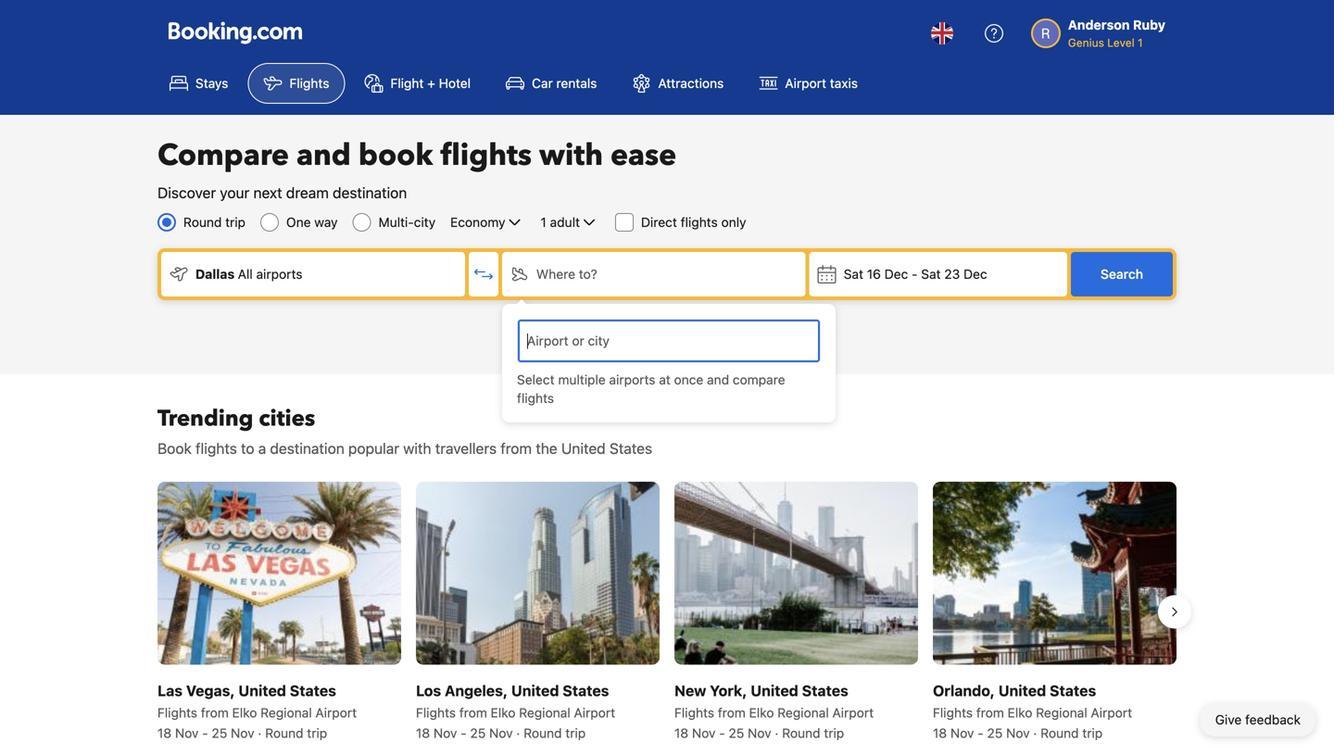 Task type: vqa. For each thing, say whether or not it's contained in the screenshot.
11:00
no



Task type: locate. For each thing, give the bounding box(es) containing it.
1 adult button
[[539, 211, 600, 234]]

18 inside los angeles, united states flights from elko regional airport 18 nov - 25 nov · round trip
[[416, 725, 430, 741]]

destination inside "compare and book flights with ease discover your next dream destination"
[[333, 184, 407, 202]]

2 elko from the left
[[491, 705, 516, 720]]

states for new york, united states
[[802, 682, 849, 699]]

the
[[536, 440, 558, 457]]

3 18 from the left
[[675, 725, 689, 741]]

0 horizontal spatial sat
[[844, 266, 864, 282]]

regional inside las vegas, united states flights from elko regional airport 18 nov - 25 nov · round trip
[[261, 705, 312, 720]]

4 elko from the left
[[1008, 705, 1033, 720]]

elko inside orlando, united states flights from elko regional airport 18 nov - 25 nov · round trip
[[1008, 705, 1033, 720]]

regional for angeles,
[[519, 705, 570, 720]]

3 · from the left
[[775, 725, 779, 741]]

1 regional from the left
[[261, 705, 312, 720]]

1 inside anderson ruby genius level 1
[[1138, 36, 1143, 49]]

angeles,
[[445, 682, 508, 699]]

1 · from the left
[[258, 725, 262, 741]]

trip for los
[[566, 725, 586, 741]]

regional inside los angeles, united states flights from elko regional airport 18 nov - 25 nov · round trip
[[519, 705, 570, 720]]

new york, united states image
[[675, 482, 918, 665]]

18
[[158, 725, 172, 741], [416, 725, 430, 741], [675, 725, 689, 741], [933, 725, 947, 741]]

elko inside "new york, united states flights from elko regional airport 18 nov - 25 nov · round trip"
[[749, 705, 774, 720]]

destination down cities
[[270, 440, 344, 457]]

- inside las vegas, united states flights from elko regional airport 18 nov - 25 nov · round trip
[[202, 725, 208, 741]]

18 down las
[[158, 725, 172, 741]]

airport for las vegas, united states
[[315, 705, 357, 720]]

18 for new york, united states
[[675, 725, 689, 741]]

3 25 from the left
[[729, 725, 744, 741]]

destination up multi-
[[333, 184, 407, 202]]

25 inside las vegas, united states flights from elko regional airport 18 nov - 25 nov · round trip
[[212, 725, 227, 741]]

2 · from the left
[[516, 725, 520, 741]]

18 down new
[[675, 725, 689, 741]]

2 nov from the left
[[231, 725, 254, 741]]

from inside "new york, united states flights from elko regional airport 18 nov - 25 nov · round trip"
[[718, 705, 746, 720]]

where to?
[[536, 266, 597, 282]]

1 25 from the left
[[212, 725, 227, 741]]

0 vertical spatial 1
[[1138, 36, 1143, 49]]

new
[[675, 682, 706, 699]]

flights for los angeles, united states
[[416, 705, 456, 720]]

1 18 from the left
[[158, 725, 172, 741]]

2 regional from the left
[[519, 705, 570, 720]]

and right once
[[707, 372, 729, 387]]

18 inside "new york, united states flights from elko regional airport 18 nov - 25 nov · round trip"
[[675, 725, 689, 741]]

airport inside "new york, united states flights from elko regional airport 18 nov - 25 nov · round trip"
[[833, 705, 874, 720]]

flights
[[290, 76, 329, 91], [158, 705, 197, 720], [416, 705, 456, 720], [675, 705, 714, 720], [933, 705, 973, 720]]

regional
[[261, 705, 312, 720], [519, 705, 570, 720], [778, 705, 829, 720], [1036, 705, 1088, 720]]

with right popular
[[403, 440, 431, 457]]

united inside trending cities book flights to a destination popular with travellers from the united states
[[561, 440, 606, 457]]

4 regional from the left
[[1036, 705, 1088, 720]]

united right vegas,
[[239, 682, 286, 699]]

one
[[286, 215, 311, 230]]

from inside los angeles, united states flights from elko regional airport 18 nov - 25 nov · round trip
[[459, 705, 487, 720]]

7 nov from the left
[[951, 725, 974, 741]]

airport taxis
[[785, 76, 858, 91]]

trip inside "new york, united states flights from elko regional airport 18 nov - 25 nov · round trip"
[[824, 725, 844, 741]]

round inside las vegas, united states flights from elko regional airport 18 nov - 25 nov · round trip
[[265, 725, 304, 741]]

1 vertical spatial destination
[[270, 440, 344, 457]]

airports
[[256, 266, 303, 282], [609, 372, 656, 387]]

1 right level
[[1138, 36, 1143, 49]]

1 horizontal spatial airports
[[609, 372, 656, 387]]

with up 1 adult dropdown button
[[539, 135, 603, 176]]

states
[[610, 440, 652, 457], [290, 682, 336, 699], [563, 682, 609, 699], [802, 682, 849, 699], [1050, 682, 1096, 699]]

- left the "23"
[[912, 266, 918, 282]]

flights inside "compare and book flights with ease discover your next dream destination"
[[441, 135, 532, 176]]

1 horizontal spatial and
[[707, 372, 729, 387]]

destination
[[333, 184, 407, 202], [270, 440, 344, 457]]

sat 16 dec - sat 23 dec
[[844, 266, 987, 282]]

1 vertical spatial and
[[707, 372, 729, 387]]

6 nov from the left
[[748, 725, 772, 741]]

with inside "compare and book flights with ease discover your next dream destination"
[[539, 135, 603, 176]]

car
[[532, 76, 553, 91]]

stays
[[196, 76, 228, 91]]

0 horizontal spatial 1
[[541, 215, 547, 230]]

from left the
[[501, 440, 532, 457]]

0 vertical spatial with
[[539, 135, 603, 176]]

united inside "new york, united states flights from elko regional airport 18 nov - 25 nov · round trip"
[[751, 682, 799, 699]]

dec
[[885, 266, 908, 282], [964, 266, 987, 282]]

united inside los angeles, united states flights from elko regional airport 18 nov - 25 nov · round trip
[[511, 682, 559, 699]]

from inside orlando, united states flights from elko regional airport 18 nov - 25 nov · round trip
[[976, 705, 1004, 720]]

flights down "select"
[[517, 391, 554, 406]]

18 down "orlando,"
[[933, 725, 947, 741]]

airport for new york, united states
[[833, 705, 874, 720]]

1 horizontal spatial 1
[[1138, 36, 1143, 49]]

dec right the "23"
[[964, 266, 987, 282]]

flights link
[[248, 63, 345, 104]]

0 vertical spatial and
[[297, 135, 351, 176]]

airports right "all"
[[256, 266, 303, 282]]

- inside "new york, united states flights from elko regional airport 18 nov - 25 nov · round trip"
[[719, 725, 725, 741]]

genius
[[1068, 36, 1104, 49]]

0 horizontal spatial and
[[297, 135, 351, 176]]

5 nov from the left
[[692, 725, 716, 741]]

2 dec from the left
[[964, 266, 987, 282]]

1 vertical spatial airports
[[609, 372, 656, 387]]

united for las vegas, united states
[[239, 682, 286, 699]]

sat left the "23"
[[921, 266, 941, 282]]

states inside los angeles, united states flights from elko regional airport 18 nov - 25 nov · round trip
[[563, 682, 609, 699]]

united inside orlando, united states flights from elko regional airport 18 nov - 25 nov · round trip
[[999, 682, 1046, 699]]

dallas
[[196, 266, 235, 282]]

car rentals link
[[490, 63, 613, 104]]

· for vegas,
[[258, 725, 262, 741]]

- inside orlando, united states flights from elko regional airport 18 nov - 25 nov · round trip
[[978, 725, 984, 741]]

4 25 from the left
[[987, 725, 1003, 741]]

states inside "new york, united states flights from elko regional airport 18 nov - 25 nov · round trip"
[[802, 682, 849, 699]]

with
[[539, 135, 603, 176], [403, 440, 431, 457]]

las vegas, united states flights from elko regional airport 18 nov - 25 nov · round trip
[[158, 682, 357, 741]]

region
[[143, 474, 1192, 750]]

round inside los angeles, united states flights from elko regional airport 18 nov - 25 nov · round trip
[[524, 725, 562, 741]]

· inside los angeles, united states flights from elko regional airport 18 nov - 25 nov · round trip
[[516, 725, 520, 741]]

airport
[[785, 76, 827, 91], [315, 705, 357, 720], [574, 705, 615, 720], [833, 705, 874, 720], [1091, 705, 1132, 720]]

one way
[[286, 215, 338, 230]]

25
[[212, 725, 227, 741], [470, 725, 486, 741], [729, 725, 744, 741], [987, 725, 1003, 741]]

1 elko from the left
[[232, 705, 257, 720]]

all
[[238, 266, 253, 282]]

0 horizontal spatial with
[[403, 440, 431, 457]]

book
[[358, 135, 433, 176]]

level
[[1108, 36, 1135, 49]]

-
[[912, 266, 918, 282], [202, 725, 208, 741], [461, 725, 467, 741], [719, 725, 725, 741], [978, 725, 984, 741]]

united inside las vegas, united states flights from elko regional airport 18 nov - 25 nov · round trip
[[239, 682, 286, 699]]

from
[[501, 440, 532, 457], [201, 705, 229, 720], [459, 705, 487, 720], [718, 705, 746, 720], [976, 705, 1004, 720]]

flights left to
[[196, 440, 237, 457]]

from for los angeles, united states
[[459, 705, 487, 720]]

united
[[561, 440, 606, 457], [239, 682, 286, 699], [511, 682, 559, 699], [751, 682, 799, 699], [999, 682, 1046, 699]]

- down angeles,
[[461, 725, 467, 741]]

attractions link
[[617, 63, 740, 104]]

dec right 16
[[885, 266, 908, 282]]

hotel
[[439, 76, 471, 91]]

states inside orlando, united states flights from elko regional airport 18 nov - 25 nov · round trip
[[1050, 682, 1096, 699]]

trending
[[158, 404, 253, 434]]

rentals
[[556, 76, 597, 91]]

states inside las vegas, united states flights from elko regional airport 18 nov - 25 nov · round trip
[[290, 682, 336, 699]]

united right the york,
[[751, 682, 799, 699]]

elko for angeles,
[[491, 705, 516, 720]]

23
[[945, 266, 960, 282]]

1 adult
[[541, 215, 580, 230]]

· inside las vegas, united states flights from elko regional airport 18 nov - 25 nov · round trip
[[258, 725, 262, 741]]

18 inside las vegas, united states flights from elko regional airport 18 nov - 25 nov · round trip
[[158, 725, 172, 741]]

1 horizontal spatial sat
[[921, 266, 941, 282]]

· inside "new york, united states flights from elko regional airport 18 nov - 25 nov · round trip"
[[775, 725, 779, 741]]

2 25 from the left
[[470, 725, 486, 741]]

·
[[258, 725, 262, 741], [516, 725, 520, 741], [775, 725, 779, 741], [1034, 725, 1037, 741]]

united right "orlando,"
[[999, 682, 1046, 699]]

flight + hotel
[[391, 76, 471, 91]]

18 for las vegas, united states
[[158, 725, 172, 741]]

from down angeles,
[[459, 705, 487, 720]]

1 vertical spatial 1
[[541, 215, 547, 230]]

0 horizontal spatial airports
[[256, 266, 303, 282]]

airports left at
[[609, 372, 656, 387]]

city
[[414, 215, 436, 230]]

- down the york,
[[719, 725, 725, 741]]

sat
[[844, 266, 864, 282], [921, 266, 941, 282]]

give feedback
[[1215, 712, 1301, 727]]

18 inside orlando, united states flights from elko regional airport 18 nov - 25 nov · round trip
[[933, 725, 947, 741]]

trip inside los angeles, united states flights from elko regional airport 18 nov - 25 nov · round trip
[[566, 725, 586, 741]]

elko inside los angeles, united states flights from elko regional airport 18 nov - 25 nov · round trip
[[491, 705, 516, 720]]

- down "orlando,"
[[978, 725, 984, 741]]

elko inside las vegas, united states flights from elko regional airport 18 nov - 25 nov · round trip
[[232, 705, 257, 720]]

trip inside las vegas, united states flights from elko regional airport 18 nov - 25 nov · round trip
[[307, 725, 327, 741]]

1 left 'adult'
[[541, 215, 547, 230]]

3 regional from the left
[[778, 705, 829, 720]]

flights inside los angeles, united states flights from elko regional airport 18 nov - 25 nov · round trip
[[416, 705, 456, 720]]

at
[[659, 372, 671, 387]]

4 18 from the left
[[933, 725, 947, 741]]

states for las vegas, united states
[[290, 682, 336, 699]]

1 inside dropdown button
[[541, 215, 547, 230]]

1
[[1138, 36, 1143, 49], [541, 215, 547, 230]]

from down "orlando,"
[[976, 705, 1004, 720]]

- inside los angeles, united states flights from elko regional airport 18 nov - 25 nov · round trip
[[461, 725, 467, 741]]

next
[[253, 184, 282, 202]]

from down vegas,
[[201, 705, 229, 720]]

25 down the york,
[[729, 725, 744, 741]]

united for new york, united states
[[751, 682, 799, 699]]

compare
[[733, 372, 785, 387]]

3 elko from the left
[[749, 705, 774, 720]]

1 horizontal spatial with
[[539, 135, 603, 176]]

25 down "orlando,"
[[987, 725, 1003, 741]]

round inside "new york, united states flights from elko regional airport 18 nov - 25 nov · round trip"
[[782, 725, 821, 741]]

region containing las vegas, united states
[[143, 474, 1192, 750]]

give feedback button
[[1201, 703, 1316, 737]]

airports for multiple
[[609, 372, 656, 387]]

from down the york,
[[718, 705, 746, 720]]

18 down los
[[416, 725, 430, 741]]

nov
[[175, 725, 199, 741], [231, 725, 254, 741], [434, 725, 457, 741], [489, 725, 513, 741], [692, 725, 716, 741], [748, 725, 772, 741], [951, 725, 974, 741], [1006, 725, 1030, 741]]

regional inside "new york, united states flights from elko regional airport 18 nov - 25 nov · round trip"
[[778, 705, 829, 720]]

trip for new
[[824, 725, 844, 741]]

- down vegas,
[[202, 725, 208, 741]]

states for los angeles, united states
[[563, 682, 609, 699]]

las
[[158, 682, 183, 699]]

airports inside select multiple airports at once and compare flights
[[609, 372, 656, 387]]

orlando, united states flights from elko regional airport 18 nov - 25 nov · round trip
[[933, 682, 1132, 741]]

25 down angeles,
[[470, 725, 486, 741]]

airport inside las vegas, united states flights from elko regional airport 18 nov - 25 nov · round trip
[[315, 705, 357, 720]]

flights inside las vegas, united states flights from elko regional airport 18 nov - 25 nov · round trip
[[158, 705, 197, 720]]

trip
[[225, 215, 246, 230], [307, 725, 327, 741], [566, 725, 586, 741], [824, 725, 844, 741], [1083, 725, 1103, 741]]

airport inside los angeles, united states flights from elko regional airport 18 nov - 25 nov · round trip
[[574, 705, 615, 720]]

booking.com logo image
[[169, 22, 302, 44], [169, 22, 302, 44]]

orlando,
[[933, 682, 995, 699]]

trip for las
[[307, 725, 327, 741]]

1 dec from the left
[[885, 266, 908, 282]]

united for los angeles, united states
[[511, 682, 559, 699]]

0 vertical spatial airports
[[256, 266, 303, 282]]

25 down vegas,
[[212, 725, 227, 741]]

sat left 16
[[844, 266, 864, 282]]

25 inside los angeles, united states flights from elko regional airport 18 nov - 25 nov · round trip
[[470, 725, 486, 741]]

0 horizontal spatial dec
[[885, 266, 908, 282]]

anderson
[[1068, 17, 1130, 32]]

flights inside orlando, united states flights from elko regional airport 18 nov - 25 nov · round trip
[[933, 705, 973, 720]]

airport inside orlando, united states flights from elko regional airport 18 nov - 25 nov · round trip
[[1091, 705, 1132, 720]]

0 vertical spatial destination
[[333, 184, 407, 202]]

1 horizontal spatial dec
[[964, 266, 987, 282]]

3 nov from the left
[[434, 725, 457, 741]]

1 vertical spatial with
[[403, 440, 431, 457]]

search button
[[1071, 252, 1173, 297]]

4 nov from the left
[[489, 725, 513, 741]]

from inside las vegas, united states flights from elko regional airport 18 nov - 25 nov · round trip
[[201, 705, 229, 720]]

25 inside "new york, united states flights from elko regional airport 18 nov - 25 nov · round trip"
[[729, 725, 744, 741]]

flights
[[441, 135, 532, 176], [681, 215, 718, 230], [517, 391, 554, 406], [196, 440, 237, 457]]

round
[[183, 215, 222, 230], [265, 725, 304, 741], [524, 725, 562, 741], [782, 725, 821, 741], [1041, 725, 1079, 741]]

united right angeles,
[[511, 682, 559, 699]]

25 for york,
[[729, 725, 744, 741]]

flights inside "new york, united states flights from elko regional airport 18 nov - 25 nov · round trip"
[[675, 705, 714, 720]]

airport for los angeles, united states
[[574, 705, 615, 720]]

4 · from the left
[[1034, 725, 1037, 741]]

and up the dream
[[297, 135, 351, 176]]

united right the
[[561, 440, 606, 457]]

flights up economy on the top
[[441, 135, 532, 176]]

ruby
[[1133, 17, 1166, 32]]

los angeles, united states image
[[416, 482, 660, 665]]

only
[[721, 215, 746, 230]]

elko
[[232, 705, 257, 720], [491, 705, 516, 720], [749, 705, 774, 720], [1008, 705, 1033, 720]]

2 18 from the left
[[416, 725, 430, 741]]

round trip
[[183, 215, 246, 230]]

where
[[536, 266, 575, 282]]

a
[[258, 440, 266, 457]]



Task type: describe. For each thing, give the bounding box(es) containing it.
from for new york, united states
[[718, 705, 746, 720]]

attractions
[[658, 76, 724, 91]]

destination inside trending cities book flights to a destination popular with travellers from the united states
[[270, 440, 344, 457]]

flights for las vegas, united states
[[158, 705, 197, 720]]

round for las
[[265, 725, 304, 741]]

airport inside airport taxis link
[[785, 76, 827, 91]]

1 sat from the left
[[844, 266, 864, 282]]

direct flights only
[[641, 215, 746, 230]]

round for new
[[782, 725, 821, 741]]

stays link
[[154, 63, 244, 104]]

regional for york,
[[778, 705, 829, 720]]

regional for vegas,
[[261, 705, 312, 720]]

dallas all airports
[[196, 266, 303, 282]]

with inside trending cities book flights to a destination popular with travellers from the united states
[[403, 440, 431, 457]]

vegas,
[[186, 682, 235, 699]]

25 for vegas,
[[212, 725, 227, 741]]

york,
[[710, 682, 747, 699]]

taxis
[[830, 76, 858, 91]]

cities
[[259, 404, 315, 434]]

16
[[867, 266, 881, 282]]

elko for vegas,
[[232, 705, 257, 720]]

flights inside select multiple airports at once and compare flights
[[517, 391, 554, 406]]

trending cities book flights to a destination popular with travellers from the united states
[[158, 404, 652, 457]]

give
[[1215, 712, 1242, 727]]

los angeles, united states flights from elko regional airport 18 nov - 25 nov · round trip
[[416, 682, 615, 741]]

flight
[[391, 76, 424, 91]]

discover
[[158, 184, 216, 202]]

and inside "compare and book flights with ease discover your next dream destination"
[[297, 135, 351, 176]]

- for los angeles, united states
[[461, 725, 467, 741]]

select multiple airports at once and compare flights
[[517, 372, 785, 406]]

airports for all
[[256, 266, 303, 282]]

2 sat from the left
[[921, 266, 941, 282]]

to
[[241, 440, 254, 457]]

1 nov from the left
[[175, 725, 199, 741]]

new york, united states flights from elko regional airport 18 nov - 25 nov · round trip
[[675, 682, 874, 741]]

car rentals
[[532, 76, 597, 91]]

from inside trending cities book flights to a destination popular with travellers from the united states
[[501, 440, 532, 457]]

adult
[[550, 215, 580, 230]]

once
[[674, 372, 704, 387]]

Airport or city text field
[[525, 331, 813, 351]]

direct
[[641, 215, 677, 230]]

· for angeles,
[[516, 725, 520, 741]]

flights for new york, united states
[[675, 705, 714, 720]]

- inside popup button
[[912, 266, 918, 282]]

anderson ruby genius level 1
[[1068, 17, 1166, 49]]

and inside select multiple airports at once and compare flights
[[707, 372, 729, 387]]

- for las vegas, united states
[[202, 725, 208, 741]]

· for york,
[[775, 725, 779, 741]]

book
[[158, 440, 192, 457]]

orlando, united states image
[[933, 482, 1177, 665]]

airport taxis link
[[743, 63, 874, 104]]

select
[[517, 372, 555, 387]]

search
[[1101, 266, 1144, 282]]

compare
[[158, 135, 289, 176]]

to?
[[579, 266, 597, 282]]

trip inside orlando, united states flights from elko regional airport 18 nov - 25 nov · round trip
[[1083, 725, 1103, 741]]

where to? button
[[502, 252, 806, 297]]

round for los
[[524, 725, 562, 741]]

sat 16 dec - sat 23 dec button
[[810, 252, 1067, 297]]

your
[[220, 184, 250, 202]]

+
[[427, 76, 435, 91]]

las vegas, united states image
[[158, 482, 401, 665]]

multi-
[[379, 215, 414, 230]]

feedback
[[1245, 712, 1301, 727]]

compare and book flights with ease discover your next dream destination
[[158, 135, 677, 202]]

18 for los angeles, united states
[[416, 725, 430, 741]]

flights left only
[[681, 215, 718, 230]]

multi-city
[[379, 215, 436, 230]]

- for new york, united states
[[719, 725, 725, 741]]

multiple
[[558, 372, 606, 387]]

travellers
[[435, 440, 497, 457]]

elko for york,
[[749, 705, 774, 720]]

25 for angeles,
[[470, 725, 486, 741]]

· inside orlando, united states flights from elko regional airport 18 nov - 25 nov · round trip
[[1034, 725, 1037, 741]]

dream
[[286, 184, 329, 202]]

way
[[314, 215, 338, 230]]

popular
[[348, 440, 399, 457]]

round inside orlando, united states flights from elko regional airport 18 nov - 25 nov · round trip
[[1041, 725, 1079, 741]]

8 nov from the left
[[1006, 725, 1030, 741]]

regional inside orlando, united states flights from elko regional airport 18 nov - 25 nov · round trip
[[1036, 705, 1088, 720]]

los
[[416, 682, 441, 699]]

states inside trending cities book flights to a destination popular with travellers from the united states
[[610, 440, 652, 457]]

flights inside trending cities book flights to a destination popular with travellers from the united states
[[196, 440, 237, 457]]

economy
[[450, 215, 505, 230]]

25 inside orlando, united states flights from elko regional airport 18 nov - 25 nov · round trip
[[987, 725, 1003, 741]]

from for las vegas, united states
[[201, 705, 229, 720]]

flight + hotel link
[[349, 63, 487, 104]]

ease
[[611, 135, 677, 176]]



